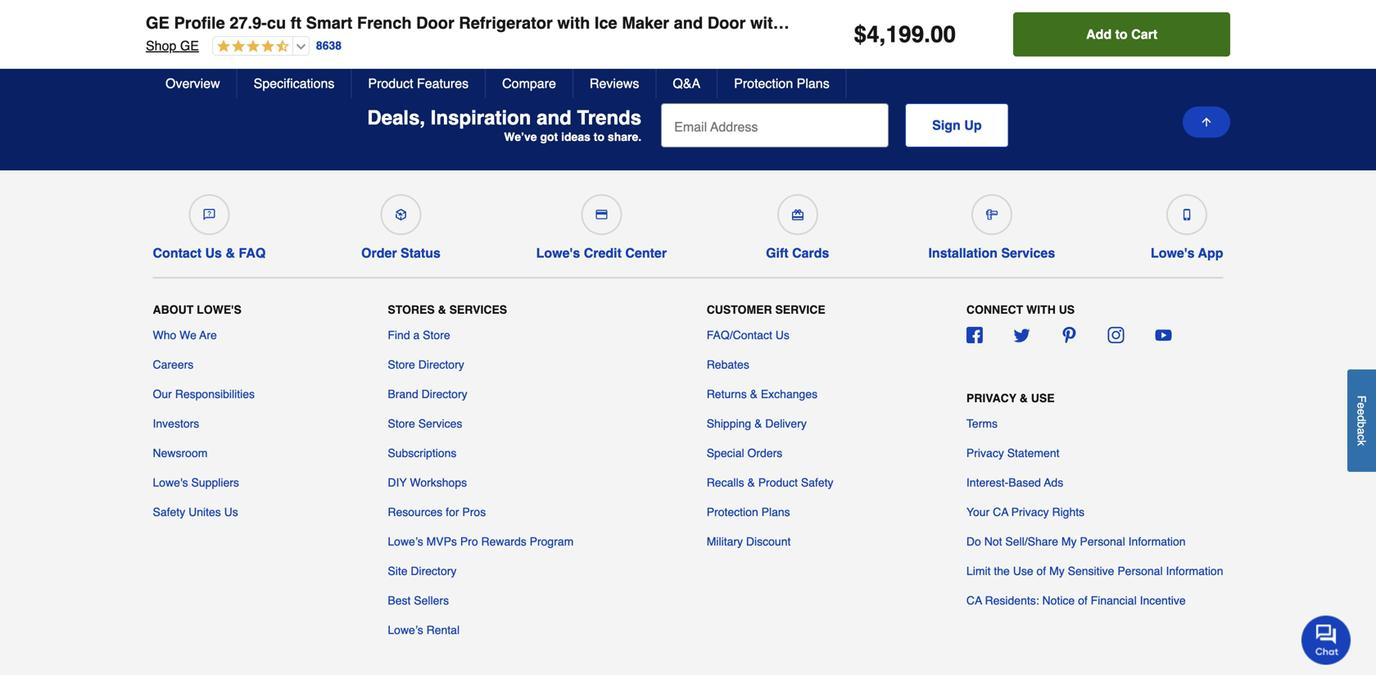 Task type: vqa. For each thing, say whether or not it's contained in the screenshot.
'GE Side-by-Side Refrigerators' link
yes



Task type: locate. For each thing, give the bounding box(es) containing it.
stainless
[[1015, 14, 1087, 32], [947, 37, 1005, 53]]

1 vertical spatial privacy
[[967, 447, 1004, 460]]

1 vertical spatial of
[[1078, 594, 1088, 607]]

directory up brand directory link
[[418, 358, 464, 371]]

$ 4,199 . 00
[[854, 21, 956, 48]]

services up connect with us
[[1001, 245, 1055, 261]]

& for recalls & product safety
[[747, 476, 755, 489]]

1 horizontal spatial of
[[1078, 594, 1088, 607]]

& for shipping & delivery
[[755, 417, 762, 430]]

customer service
[[707, 303, 825, 316]]

status
[[401, 245, 441, 261]]

diy workshops link
[[388, 474, 467, 491]]

protection plans button
[[718, 69, 847, 98]]

us right contact
[[205, 245, 222, 261]]

2 horizontal spatial us
[[776, 329, 790, 342]]

1 vertical spatial protection plans
[[707, 506, 790, 519]]

1 vertical spatial ca
[[967, 594, 982, 607]]

shipping & delivery
[[707, 417, 807, 430]]

side down "within"
[[767, 37, 794, 53]]

directory down store directory link
[[422, 388, 467, 401]]

services down brand directory
[[418, 417, 462, 430]]

store down "brand"
[[388, 417, 415, 430]]

ca
[[993, 506, 1009, 519], [967, 594, 982, 607]]

0 vertical spatial of
[[1037, 564, 1046, 578]]

product features button
[[352, 69, 486, 98]]

ca down limit
[[967, 594, 982, 607]]

0 vertical spatial use
[[1031, 392, 1055, 405]]

find
[[388, 329, 410, 342]]

1 horizontal spatial to
[[1115, 27, 1128, 42]]

privacy up interest-
[[967, 447, 1004, 460]]

0 vertical spatial protection plans
[[734, 76, 830, 91]]

personal up limit the use of my sensitive personal information link
[[1080, 535, 1125, 548]]

who
[[153, 329, 176, 342]]

brand
[[388, 388, 418, 401]]

1 horizontal spatial ca
[[993, 506, 1009, 519]]

side-
[[713, 37, 745, 53], [1044, 37, 1076, 53]]

notice
[[1042, 594, 1075, 607]]

plans down recalls & product safety
[[762, 506, 790, 519]]

0 vertical spatial us
[[205, 245, 222, 261]]

workshops
[[410, 476, 467, 489]]

and
[[674, 14, 703, 32], [537, 107, 572, 129]]

1 horizontal spatial by-
[[1076, 37, 1097, 53]]

lowe's down newsroom link
[[153, 476, 188, 489]]

0 horizontal spatial by-
[[745, 37, 767, 53]]

suppliers
[[191, 476, 239, 489]]

0 vertical spatial directory
[[418, 358, 464, 371]]

& left the delivery
[[755, 417, 762, 430]]

plans for protection plans button
[[797, 76, 830, 91]]

protection inside button
[[734, 76, 793, 91]]

site directory link
[[388, 563, 457, 579]]

2 by- from the left
[[1076, 37, 1097, 53]]

ads
[[1044, 476, 1063, 489]]

1 vertical spatial and
[[537, 107, 572, 129]]

a up k
[[1355, 428, 1368, 434]]

store up "brand"
[[388, 358, 415, 371]]

1 vertical spatial store
[[388, 358, 415, 371]]

by- down steel)
[[1076, 37, 1097, 53]]

1 horizontal spatial plans
[[797, 76, 830, 91]]

1 vertical spatial safety
[[153, 506, 185, 519]]

ge for ge side-by-side refrigerators
[[691, 37, 710, 53]]

0 horizontal spatial refrigerators
[[288, 37, 371, 53]]

pros
[[462, 506, 486, 519]]

special orders
[[707, 447, 783, 460]]

0 vertical spatial plans
[[797, 76, 830, 91]]

youtube image
[[1155, 327, 1172, 343]]

plans inside button
[[797, 76, 830, 91]]

and right maker on the left
[[674, 14, 703, 32]]

to
[[1115, 27, 1128, 42], [594, 130, 605, 143]]

&
[[226, 245, 235, 261], [438, 303, 446, 316], [750, 388, 758, 401], [1020, 392, 1028, 405], [755, 417, 762, 430], [747, 476, 755, 489]]

1 vertical spatial to
[[594, 130, 605, 143]]

credit card image
[[596, 209, 607, 220]]

facebook image
[[967, 327, 983, 343]]

lowe's left app at the top
[[1151, 245, 1195, 261]]

0 horizontal spatial stainless
[[947, 37, 1005, 53]]

our responsibilities link
[[153, 386, 255, 402]]

store
[[423, 329, 450, 342], [388, 358, 415, 371], [388, 417, 415, 430]]

pinterest image
[[1061, 327, 1077, 343]]

ge for ge profile 27.9-cu ft smart french door refrigerator with ice maker and door within door (fingerprint-resistant stainless steel) energy star
[[146, 14, 169, 32]]

use up statement
[[1031, 392, 1055, 405]]

0 horizontal spatial side
[[767, 37, 794, 53]]

product down orders
[[758, 476, 798, 489]]

0 vertical spatial personal
[[1080, 535, 1125, 548]]

chat invite button image
[[1302, 615, 1352, 665]]

2 refrigerators from the left
[[798, 37, 880, 53]]

1 refrigerators from the left
[[288, 37, 371, 53]]

2 e from the top
[[1355, 409, 1368, 415]]

your
[[967, 506, 990, 519]]

recalls & product safety link
[[707, 474, 834, 491]]

about lowe's
[[153, 303, 242, 316]]

use for &
[[1031, 392, 1055, 405]]

0 vertical spatial ca
[[993, 506, 1009, 519]]

store directory link
[[388, 356, 464, 373]]

lowe's left 'credit'
[[536, 245, 580, 261]]

0 vertical spatial safety
[[801, 476, 834, 489]]

privacy up terms link
[[967, 392, 1017, 405]]

2 vertical spatial us
[[224, 506, 238, 519]]

stainless down 'resistant'
[[947, 37, 1005, 53]]

refrigerators down (fingerprint-
[[798, 37, 880, 53]]

rights
[[1052, 506, 1085, 519]]

protection for protection plans button
[[734, 76, 793, 91]]

0 vertical spatial product
[[368, 76, 413, 91]]

our
[[153, 388, 172, 401]]

ft
[[291, 14, 302, 32]]

lowe's up are
[[197, 303, 242, 316]]

& up statement
[[1020, 392, 1028, 405]]

protection down recalls
[[707, 506, 758, 519]]

1 vertical spatial stainless
[[947, 37, 1005, 53]]

ge
[[146, 14, 169, 32], [184, 37, 203, 53], [691, 37, 710, 53], [180, 38, 199, 53]]

add to cart
[[1086, 27, 1158, 42]]

1 horizontal spatial side-
[[1044, 37, 1076, 53]]

1 horizontal spatial stainless
[[1015, 14, 1087, 32]]

gift card image
[[792, 209, 803, 220]]

refrigerators down the smart
[[288, 37, 371, 53]]

1 horizontal spatial us
[[224, 506, 238, 519]]

us down customer service in the top right of the page
[[776, 329, 790, 342]]

0 horizontal spatial of
[[1037, 564, 1046, 578]]

& right recalls
[[747, 476, 755, 489]]

services up find a store
[[449, 303, 507, 316]]

lowe's
[[536, 245, 580, 261], [1151, 245, 1195, 261], [197, 303, 242, 316], [153, 476, 188, 489]]

with
[[557, 14, 590, 32]]

lowe's down best
[[388, 623, 423, 637]]

protection plans for protection plans link
[[707, 506, 790, 519]]

order
[[361, 245, 397, 261]]

2 vertical spatial store
[[388, 417, 415, 430]]

1 vertical spatial personal
[[1118, 564, 1163, 578]]

sign
[[932, 118, 961, 133]]

ca residents: notice of financial incentive
[[967, 594, 1186, 607]]

1 vertical spatial use
[[1013, 564, 1033, 578]]

best sellers
[[388, 594, 449, 607]]

up
[[964, 118, 982, 133]]

protection plans down ge side-by-side refrigerators link
[[734, 76, 830, 91]]

product features
[[368, 76, 469, 91]]

services
[[1001, 245, 1055, 261], [449, 303, 507, 316], [418, 417, 462, 430]]

0 vertical spatial and
[[674, 14, 703, 32]]

0 vertical spatial information
[[1128, 535, 1186, 548]]

b
[[1355, 421, 1368, 428]]

1 e from the top
[[1355, 402, 1368, 409]]

store down stores & services
[[423, 329, 450, 342]]

1 side from the left
[[767, 37, 794, 53]]

mobile image
[[1181, 209, 1193, 220]]

information
[[1128, 535, 1186, 548], [1166, 564, 1223, 578]]

2 horizontal spatial refrigerators
[[1128, 37, 1210, 53]]

& right returns on the right bottom of page
[[750, 388, 758, 401]]

personal up incentive
[[1118, 564, 1163, 578]]

plans down ge side-by-side refrigerators link
[[797, 76, 830, 91]]

french down 27.9-
[[207, 37, 251, 53]]

got
[[540, 130, 558, 143]]

d
[[1355, 415, 1368, 421]]

protection for protection plans link
[[707, 506, 758, 519]]

safety down the delivery
[[801, 476, 834, 489]]

1 vertical spatial plans
[[762, 506, 790, 519]]

subscriptions link
[[388, 445, 457, 461]]

1 vertical spatial services
[[449, 303, 507, 316]]

use right the
[[1013, 564, 1033, 578]]

side down steel)
[[1097, 37, 1124, 53]]

cards
[[792, 245, 829, 261]]

resources
[[388, 506, 443, 519]]

lowe's for lowe's rental
[[388, 623, 423, 637]]

services for installation services
[[1001, 245, 1055, 261]]

my down rights
[[1062, 535, 1077, 548]]

lowe's up site
[[388, 535, 423, 548]]

1 horizontal spatial a
[[1355, 428, 1368, 434]]

side
[[767, 37, 794, 53], [1097, 37, 1124, 53]]

protection plans up military discount
[[707, 506, 790, 519]]

2 vertical spatial services
[[418, 417, 462, 430]]

door down cu
[[254, 37, 285, 53]]

q&a button
[[656, 69, 718, 98]]

ca right your
[[993, 506, 1009, 519]]

twitter image
[[1014, 327, 1030, 343]]

a
[[413, 329, 420, 342], [1355, 428, 1368, 434]]

french right the smart
[[357, 14, 412, 32]]

1 vertical spatial a
[[1355, 428, 1368, 434]]

e up d
[[1355, 402, 1368, 409]]

protection up email address email field
[[734, 76, 793, 91]]

order status link
[[361, 188, 441, 261]]

sellers
[[414, 594, 449, 607]]

1 vertical spatial french
[[207, 37, 251, 53]]

product up deals,
[[368, 76, 413, 91]]

by- down "within"
[[745, 37, 767, 53]]

privacy up sell/share
[[1011, 506, 1049, 519]]

0 vertical spatial services
[[1001, 245, 1055, 261]]

safety left unites
[[153, 506, 185, 519]]

refrigerators down energy
[[1128, 37, 1210, 53]]

maker
[[622, 14, 669, 32]]

0 horizontal spatial plans
[[762, 506, 790, 519]]

2 lowe's from the top
[[388, 623, 423, 637]]

0 horizontal spatial us
[[205, 245, 222, 261]]

directory up sellers
[[411, 564, 457, 578]]

limit the use of my sensitive personal information link
[[967, 563, 1223, 579]]

0 vertical spatial privacy
[[967, 392, 1017, 405]]

protection plans inside button
[[734, 76, 830, 91]]

compare
[[502, 76, 556, 91]]

privacy
[[967, 392, 1017, 405], [967, 447, 1004, 460], [1011, 506, 1049, 519]]

1 lowe's from the top
[[388, 535, 423, 548]]

0 vertical spatial to
[[1115, 27, 1128, 42]]

0 vertical spatial lowe's
[[388, 535, 423, 548]]

of right notice
[[1078, 594, 1088, 607]]

to right the add
[[1115, 27, 1128, 42]]

incentive
[[1140, 594, 1186, 607]]

1 horizontal spatial side
[[1097, 37, 1124, 53]]

0 vertical spatial a
[[413, 329, 420, 342]]

ge profile 27.9-cu ft smart french door refrigerator with ice maker and door within door (fingerprint-resistant stainless steel) energy star
[[146, 14, 1258, 32]]

door left "within"
[[708, 14, 746, 32]]

military
[[707, 535, 743, 548]]

0 horizontal spatial side-
[[713, 37, 745, 53]]

we've
[[504, 130, 537, 143]]

terms link
[[967, 415, 998, 432]]

to down trends
[[594, 130, 605, 143]]

0 horizontal spatial a
[[413, 329, 420, 342]]

lowe's suppliers
[[153, 476, 239, 489]]

0 horizontal spatial and
[[537, 107, 572, 129]]

trends
[[577, 107, 642, 129]]

pickup image
[[395, 209, 407, 220]]

lowe's suppliers link
[[153, 474, 239, 491]]

us right unites
[[224, 506, 238, 519]]

compare button
[[486, 69, 573, 98]]

refrigerators
[[288, 37, 371, 53], [798, 37, 880, 53], [1128, 37, 1210, 53]]

& inside 'link'
[[755, 417, 762, 430]]

store directory
[[388, 358, 464, 371]]

connect with us
[[967, 303, 1075, 316]]

service
[[775, 303, 825, 316]]

0 horizontal spatial product
[[368, 76, 413, 91]]

1 vertical spatial product
[[758, 476, 798, 489]]

& right stores
[[438, 303, 446, 316]]

2 side from the left
[[1097, 37, 1124, 53]]

1 horizontal spatial refrigerators
[[798, 37, 880, 53]]

1 vertical spatial us
[[776, 329, 790, 342]]

1 horizontal spatial product
[[758, 476, 798, 489]]

diy workshops
[[388, 476, 467, 489]]

resources for pros link
[[388, 504, 486, 520]]

are
[[199, 329, 217, 342]]

stainless up steel
[[1015, 14, 1087, 32]]

0 horizontal spatial to
[[594, 130, 605, 143]]

sensitive
[[1068, 564, 1114, 578]]

0 vertical spatial protection
[[734, 76, 793, 91]]

1 vertical spatial protection
[[707, 506, 758, 519]]

lowe's for lowe's suppliers
[[153, 476, 188, 489]]

1 vertical spatial lowe's
[[388, 623, 423, 637]]

lowe's app link
[[1151, 188, 1223, 261]]

store for directory
[[388, 358, 415, 371]]

our responsibilities
[[153, 388, 255, 401]]

lowe's for lowe's mvps pro rewards program
[[388, 535, 423, 548]]

4,199
[[867, 21, 924, 48]]

and up got
[[537, 107, 572, 129]]

my up notice
[[1049, 564, 1065, 578]]

side- right steel
[[1044, 37, 1076, 53]]

e up the b
[[1355, 409, 1368, 415]]

ca residents: notice of financial incentive link
[[967, 592, 1186, 609]]

safety unites us link
[[153, 504, 238, 520]]

1 vertical spatial directory
[[422, 388, 467, 401]]

rental
[[426, 623, 460, 637]]

2 vertical spatial directory
[[411, 564, 457, 578]]

1 horizontal spatial french
[[357, 14, 412, 32]]

of down sell/share
[[1037, 564, 1046, 578]]

a right find
[[413, 329, 420, 342]]

side- down ge profile 27.9-cu ft smart french door refrigerator with ice maker and door within door (fingerprint-resistant stainless steel) energy star at the top of the page
[[713, 37, 745, 53]]



Task type: describe. For each thing, give the bounding box(es) containing it.
plans for protection plans link
[[762, 506, 790, 519]]

protection plans link
[[707, 504, 790, 520]]

k
[[1355, 440, 1368, 446]]

rewards
[[481, 535, 527, 548]]

arrow right image
[[1212, 37, 1228, 53]]

faq/contact us link
[[707, 327, 790, 343]]

sell/share
[[1005, 535, 1058, 548]]

3 refrigerators from the left
[[1128, 37, 1210, 53]]

1 vertical spatial information
[[1166, 564, 1223, 578]]

add to cart button
[[1013, 12, 1230, 57]]

f e e d b a c k button
[[1348, 369, 1376, 472]]

1 by- from the left
[[745, 37, 767, 53]]

gift cards
[[766, 245, 829, 261]]

diy
[[388, 476, 407, 489]]

resistant
[[942, 14, 1011, 32]]

1 side- from the left
[[713, 37, 745, 53]]

product inside product features button
[[368, 76, 413, 91]]

dimensions image
[[986, 209, 998, 220]]

stores & services
[[388, 303, 507, 316]]

sign up form
[[661, 103, 1009, 148]]

specifications
[[254, 76, 335, 91]]

0 vertical spatial french
[[357, 14, 412, 32]]

contact us & faq
[[153, 245, 266, 261]]

1 vertical spatial my
[[1049, 564, 1065, 578]]

privacy for privacy & use
[[967, 392, 1017, 405]]

us for contact
[[205, 245, 222, 261]]

overview
[[165, 76, 220, 91]]

lowe's credit center link
[[536, 188, 667, 261]]

gift
[[766, 245, 789, 261]]

installation services
[[929, 245, 1055, 261]]

& for stores & services
[[438, 303, 446, 316]]

recalls & product safety
[[707, 476, 834, 489]]

discount
[[746, 535, 791, 548]]

stainless steel side-by-side refrigerators link
[[920, 26, 1237, 64]]

door inside ge french door refrigerators link
[[254, 37, 285, 53]]

safety unites us
[[153, 506, 238, 519]]

us for faq/contact
[[776, 329, 790, 342]]

installation
[[929, 245, 998, 261]]

cart
[[1131, 27, 1158, 42]]

services for store services
[[418, 417, 462, 430]]

program
[[530, 535, 574, 548]]

recalls
[[707, 476, 744, 489]]

product inside recalls & product safety link
[[758, 476, 798, 489]]

to inside deals, inspiration and trends we've got ideas to share.
[[594, 130, 605, 143]]

2 vertical spatial privacy
[[1011, 506, 1049, 519]]

use for the
[[1013, 564, 1033, 578]]

newsroom
[[153, 447, 208, 460]]

pro
[[460, 535, 478, 548]]

inspiration
[[431, 107, 531, 129]]

careers link
[[153, 356, 194, 373]]

1 horizontal spatial safety
[[801, 476, 834, 489]]

& for returns & exchanges
[[750, 388, 758, 401]]

personal inside limit the use of my sensitive personal information link
[[1118, 564, 1163, 578]]

stores
[[388, 303, 435, 316]]

cu
[[267, 14, 286, 32]]

store for services
[[388, 417, 415, 430]]

privacy statement
[[967, 447, 1060, 460]]

door up features
[[416, 14, 454, 32]]

limit the use of my sensitive personal information
[[967, 564, 1223, 578]]

& for privacy & use
[[1020, 392, 1028, 405]]

lowe's rental link
[[388, 622, 460, 638]]

0 vertical spatial store
[[423, 329, 450, 342]]

directory for site directory
[[411, 564, 457, 578]]

faq
[[239, 245, 266, 261]]

residents:
[[985, 594, 1039, 607]]

best
[[388, 594, 411, 607]]

stainless steel side-by-side refrigerators
[[947, 37, 1210, 53]]

2 side- from the left
[[1044, 37, 1076, 53]]

Email Address email field
[[661, 103, 889, 148]]

returns
[[707, 388, 747, 401]]

f e e d b a c k
[[1355, 395, 1368, 446]]

door left $
[[802, 14, 840, 32]]

0 horizontal spatial safety
[[153, 506, 185, 519]]

the
[[994, 564, 1010, 578]]

customer
[[707, 303, 772, 316]]

responsibilities
[[175, 388, 255, 401]]

orders
[[747, 447, 783, 460]]

deals,
[[367, 107, 425, 129]]

to inside button
[[1115, 27, 1128, 42]]

ge french door refrigerators link
[[157, 26, 398, 64]]

exchanges
[[761, 388, 818, 401]]

4.5 stars image
[[213, 39, 289, 54]]

your ca privacy rights link
[[967, 504, 1085, 520]]

store services
[[388, 417, 462, 430]]

& left faq
[[226, 245, 235, 261]]

military discount link
[[707, 533, 791, 550]]

directory for store directory
[[418, 358, 464, 371]]

limit
[[967, 564, 991, 578]]

lowe's mvps pro rewards program
[[388, 535, 574, 548]]

returns & exchanges
[[707, 388, 818, 401]]

ge for ge french door refrigerators
[[184, 37, 203, 53]]

refrigerator
[[459, 14, 553, 32]]

instagram image
[[1108, 327, 1125, 343]]

about
[[153, 303, 194, 316]]

app
[[1198, 245, 1223, 261]]

0 vertical spatial stainless
[[1015, 14, 1087, 32]]

personal inside do not sell/share my personal information link
[[1080, 535, 1125, 548]]

arrow up image
[[1200, 116, 1213, 129]]

protection plans for protection plans button
[[734, 76, 830, 91]]

1 horizontal spatial and
[[674, 14, 703, 32]]

shop
[[146, 38, 176, 53]]

ge french door refrigerators
[[184, 37, 371, 53]]

mvps
[[426, 535, 457, 548]]

lowe's for lowe's app
[[1151, 245, 1195, 261]]

0 horizontal spatial french
[[207, 37, 251, 53]]

a inside button
[[1355, 428, 1368, 434]]

privacy for privacy statement
[[967, 447, 1004, 460]]

lowe's for lowe's credit center
[[536, 245, 580, 261]]

27.9-
[[230, 14, 267, 32]]

smart
[[306, 14, 352, 32]]

credit
[[584, 245, 622, 261]]

interest-based ads
[[967, 476, 1063, 489]]

directory for brand directory
[[422, 388, 467, 401]]

privacy & use
[[967, 392, 1055, 405]]

(fingerprint-
[[845, 14, 942, 32]]

0 vertical spatial my
[[1062, 535, 1077, 548]]

0 horizontal spatial ca
[[967, 594, 982, 607]]

sign up
[[932, 118, 982, 133]]

delivery
[[765, 417, 807, 430]]

of for my
[[1037, 564, 1046, 578]]

energy
[[1141, 14, 1210, 32]]

star
[[1214, 14, 1258, 32]]

specifications button
[[237, 69, 352, 98]]

and inside deals, inspiration and trends we've got ideas to share.
[[537, 107, 572, 129]]

rebates
[[707, 358, 749, 371]]

gift cards link
[[762, 188, 833, 261]]

privacy statement link
[[967, 445, 1060, 461]]

your ca privacy rights
[[967, 506, 1085, 519]]

customer care image
[[203, 209, 215, 220]]

newsroom link
[[153, 445, 208, 461]]

00
[[931, 21, 956, 48]]

overview button
[[149, 69, 237, 98]]

of for financial
[[1078, 594, 1088, 607]]



